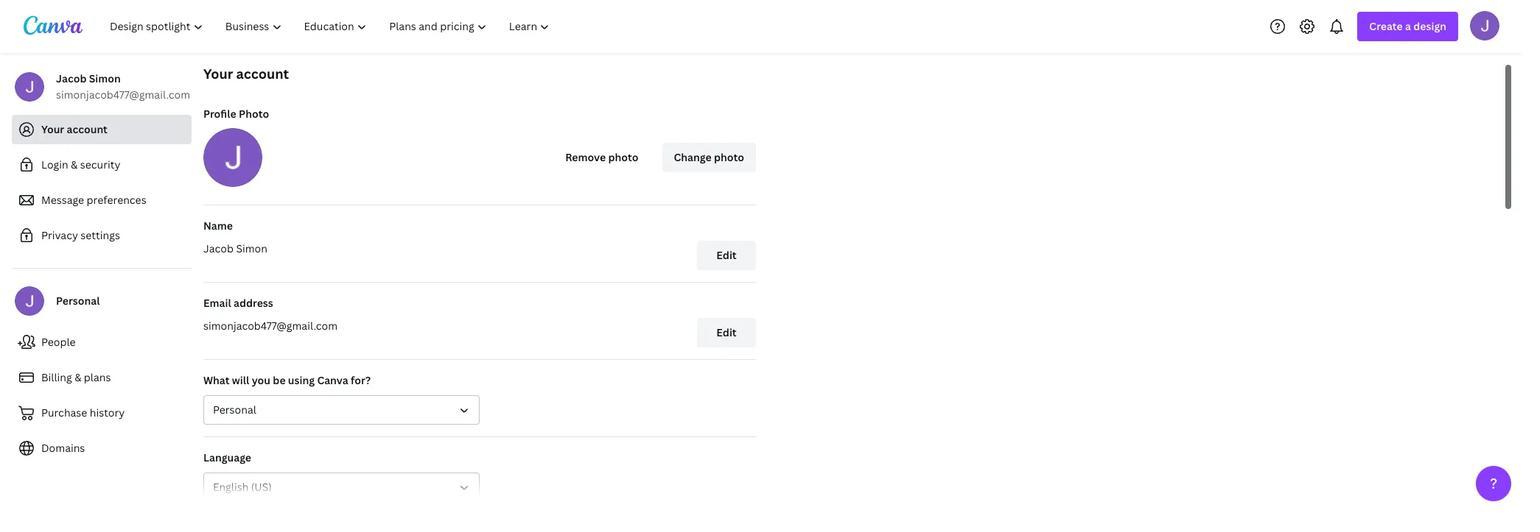 Task type: describe. For each thing, give the bounding box(es) containing it.
jacob simon image
[[1471, 11, 1500, 40]]

personal inside personal button
[[213, 403, 256, 417]]

canva
[[317, 374, 348, 388]]

change photo
[[674, 150, 745, 164]]

1 vertical spatial your account
[[41, 122, 108, 136]]

you
[[252, 374, 271, 388]]

people
[[41, 335, 76, 349]]

top level navigation element
[[100, 12, 563, 41]]

create a design
[[1370, 19, 1447, 33]]

0 horizontal spatial your
[[41, 122, 64, 136]]

(us)
[[251, 481, 272, 495]]

what will you be using canva for?
[[203, 374, 371, 388]]

message preferences link
[[12, 186, 192, 215]]

0 vertical spatial personal
[[56, 294, 100, 308]]

remove photo
[[566, 150, 639, 164]]

0 vertical spatial your account
[[203, 65, 289, 83]]

language
[[203, 451, 251, 465]]

be
[[273, 374, 286, 388]]

message
[[41, 193, 84, 207]]

address
[[234, 296, 273, 310]]

photo for remove photo
[[609, 150, 639, 164]]

english
[[213, 481, 249, 495]]

name
[[203, 219, 233, 233]]

a
[[1406, 19, 1412, 33]]

email address
[[203, 296, 273, 310]]

& for billing
[[75, 371, 81, 385]]

english (us)
[[213, 481, 272, 495]]

email
[[203, 296, 231, 310]]

billing
[[41, 371, 72, 385]]

0 horizontal spatial simonjacob477@gmail.com
[[56, 88, 190, 102]]

domains link
[[12, 434, 192, 464]]

history
[[90, 406, 125, 420]]

login & security link
[[12, 150, 192, 180]]

photo for change photo
[[714, 150, 745, 164]]

privacy settings
[[41, 229, 120, 243]]

edit button for simonjacob477@gmail.com
[[697, 318, 756, 348]]

Personal button
[[203, 396, 480, 425]]



Task type: locate. For each thing, give the bounding box(es) containing it.
plans
[[84, 371, 111, 385]]

1 vertical spatial personal
[[213, 403, 256, 417]]

1 horizontal spatial account
[[236, 65, 289, 83]]

0 horizontal spatial simon
[[89, 72, 121, 86]]

1 vertical spatial &
[[75, 371, 81, 385]]

account
[[236, 65, 289, 83], [67, 122, 108, 136]]

jacob for jacob simon
[[203, 242, 234, 256]]

billing & plans link
[[12, 363, 192, 393]]

simon inside jacob simon simonjacob477@gmail.com
[[89, 72, 121, 86]]

profile photo
[[203, 107, 269, 121]]

1 horizontal spatial photo
[[714, 150, 745, 164]]

account up login & security
[[67, 122, 108, 136]]

1 horizontal spatial personal
[[213, 403, 256, 417]]

simon for jacob simon
[[236, 242, 268, 256]]

your account up login & security
[[41, 122, 108, 136]]

remove
[[566, 150, 606, 164]]

simonjacob477@gmail.com down address
[[203, 319, 338, 333]]

will
[[232, 374, 249, 388]]

domains
[[41, 442, 85, 456]]

simon for jacob simon simonjacob477@gmail.com
[[89, 72, 121, 86]]

edit button
[[697, 241, 756, 271], [697, 318, 756, 348]]

jacob simon
[[203, 242, 268, 256]]

change
[[674, 150, 712, 164]]

0 vertical spatial edit button
[[697, 241, 756, 271]]

simonjacob477@gmail.com
[[56, 88, 190, 102], [203, 319, 338, 333]]

create
[[1370, 19, 1403, 33]]

Language: English (US) button
[[203, 473, 480, 503]]

your account
[[203, 65, 289, 83], [41, 122, 108, 136]]

1 edit button from the top
[[697, 241, 756, 271]]

photo right remove
[[609, 150, 639, 164]]

& right login
[[71, 158, 78, 172]]

photo
[[609, 150, 639, 164], [714, 150, 745, 164]]

0 vertical spatial account
[[236, 65, 289, 83]]

privacy settings link
[[12, 221, 192, 251]]

0 vertical spatial simonjacob477@gmail.com
[[56, 88, 190, 102]]

1 vertical spatial edit
[[717, 326, 737, 340]]

edit for jacob simon
[[717, 248, 737, 262]]

2 photo from the left
[[714, 150, 745, 164]]

profile
[[203, 107, 236, 121]]

privacy
[[41, 229, 78, 243]]

for?
[[351, 374, 371, 388]]

jacob up your account link
[[56, 72, 87, 86]]

1 horizontal spatial jacob
[[203, 242, 234, 256]]

jacob for jacob simon simonjacob477@gmail.com
[[56, 72, 87, 86]]

jacob down name
[[203, 242, 234, 256]]

&
[[71, 158, 78, 172], [75, 371, 81, 385]]

1 edit from the top
[[717, 248, 737, 262]]

account up 'photo'
[[236, 65, 289, 83]]

2 edit button from the top
[[697, 318, 756, 348]]

0 horizontal spatial jacob
[[56, 72, 87, 86]]

edit for simonjacob477@gmail.com
[[717, 326, 737, 340]]

0 vertical spatial your
[[203, 65, 233, 83]]

purchase history
[[41, 406, 125, 420]]

your up login
[[41, 122, 64, 136]]

1 photo from the left
[[609, 150, 639, 164]]

simon up your account link
[[89, 72, 121, 86]]

1 horizontal spatial your
[[203, 65, 233, 83]]

login & security
[[41, 158, 120, 172]]

& left plans
[[75, 371, 81, 385]]

edit
[[717, 248, 737, 262], [717, 326, 737, 340]]

login
[[41, 158, 68, 172]]

create a design button
[[1358, 12, 1459, 41]]

1 vertical spatial your
[[41, 122, 64, 136]]

purchase
[[41, 406, 87, 420]]

message preferences
[[41, 193, 146, 207]]

purchase history link
[[12, 399, 192, 428]]

0 vertical spatial edit
[[717, 248, 737, 262]]

0 horizontal spatial photo
[[609, 150, 639, 164]]

using
[[288, 374, 315, 388]]

1 vertical spatial account
[[67, 122, 108, 136]]

simonjacob477@gmail.com up your account link
[[56, 88, 190, 102]]

jacob simon simonjacob477@gmail.com
[[56, 72, 190, 102]]

1 vertical spatial jacob
[[203, 242, 234, 256]]

preferences
[[87, 193, 146, 207]]

& for login
[[71, 158, 78, 172]]

people link
[[12, 328, 192, 358]]

personal
[[56, 294, 100, 308], [213, 403, 256, 417]]

jacob
[[56, 72, 87, 86], [203, 242, 234, 256]]

photo
[[239, 107, 269, 121]]

2 edit from the top
[[717, 326, 737, 340]]

your
[[203, 65, 233, 83], [41, 122, 64, 136]]

your up the profile
[[203, 65, 233, 83]]

settings
[[81, 229, 120, 243]]

simon
[[89, 72, 121, 86], [236, 242, 268, 256]]

personal down will
[[213, 403, 256, 417]]

0 vertical spatial &
[[71, 158, 78, 172]]

1 horizontal spatial your account
[[203, 65, 289, 83]]

personal up people
[[56, 294, 100, 308]]

1 vertical spatial simon
[[236, 242, 268, 256]]

design
[[1414, 19, 1447, 33]]

your account link
[[12, 115, 192, 144]]

what
[[203, 374, 230, 388]]

your account up 'photo'
[[203, 65, 289, 83]]

edit button for jacob simon
[[697, 241, 756, 271]]

remove photo button
[[554, 143, 651, 173]]

0 horizontal spatial personal
[[56, 294, 100, 308]]

0 horizontal spatial your account
[[41, 122, 108, 136]]

simon up address
[[236, 242, 268, 256]]

photo right the change
[[714, 150, 745, 164]]

0 vertical spatial jacob
[[56, 72, 87, 86]]

jacob inside jacob simon simonjacob477@gmail.com
[[56, 72, 87, 86]]

1 vertical spatial simonjacob477@gmail.com
[[203, 319, 338, 333]]

0 horizontal spatial account
[[67, 122, 108, 136]]

billing & plans
[[41, 371, 111, 385]]

security
[[80, 158, 120, 172]]

0 vertical spatial simon
[[89, 72, 121, 86]]

1 horizontal spatial simon
[[236, 242, 268, 256]]

change photo button
[[662, 143, 756, 173]]

1 vertical spatial edit button
[[697, 318, 756, 348]]

1 horizontal spatial simonjacob477@gmail.com
[[203, 319, 338, 333]]



Task type: vqa. For each thing, say whether or not it's contained in the screenshot.
Date modified BUTTON
no



